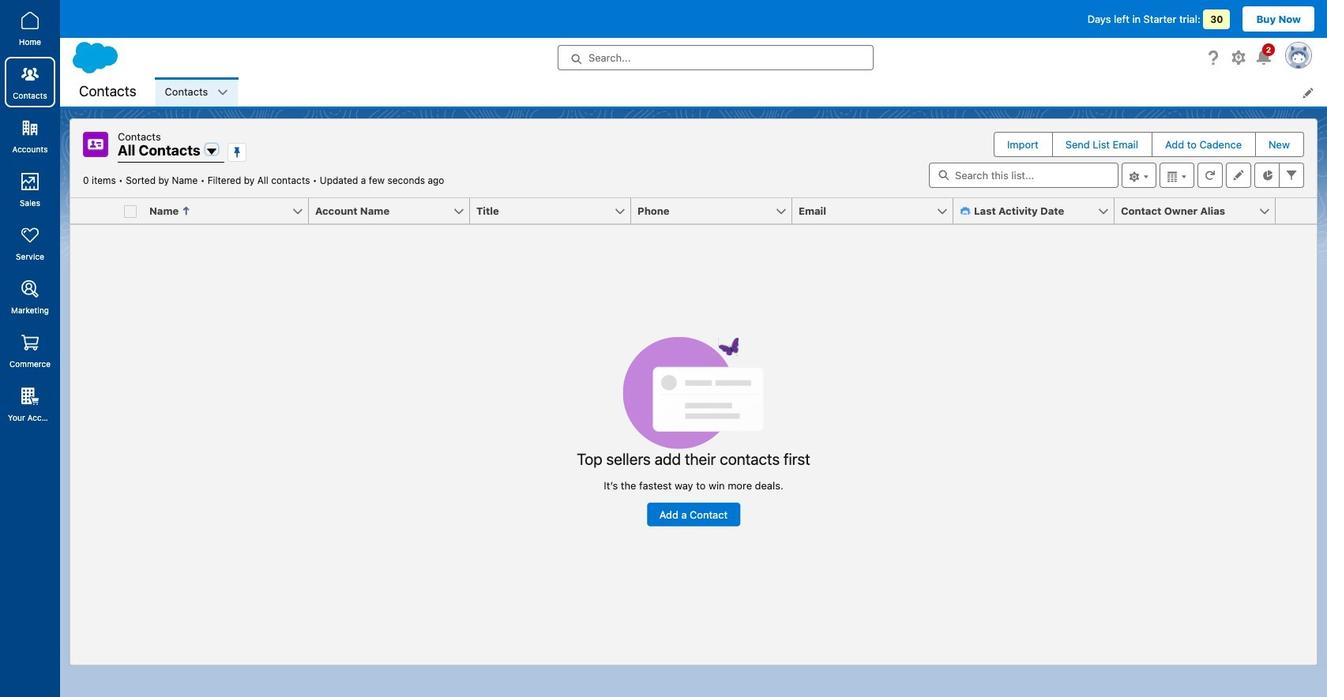 Task type: vqa. For each thing, say whether or not it's contained in the screenshot.
the Name ELEMENT
yes



Task type: locate. For each thing, give the bounding box(es) containing it.
text default image
[[218, 87, 229, 98], [960, 206, 971, 217]]

text default image inside the last activity date element
[[960, 206, 971, 217]]

0 vertical spatial text default image
[[218, 87, 229, 98]]

Search All Contacts list view. search field
[[930, 163, 1119, 188]]

cell inside the all contacts|contacts|list view element
[[118, 198, 143, 224]]

1 horizontal spatial text default image
[[960, 206, 971, 217]]

list
[[155, 77, 1328, 107]]

title element
[[470, 198, 641, 224]]

status
[[577, 337, 811, 527]]

email element
[[793, 198, 964, 224]]

cell
[[118, 198, 143, 224]]

all contacts status
[[83, 175, 320, 187]]

list item
[[155, 77, 238, 107]]

1 vertical spatial text default image
[[960, 206, 971, 217]]



Task type: describe. For each thing, give the bounding box(es) containing it.
action element
[[1277, 198, 1318, 224]]

0 horizontal spatial text default image
[[218, 87, 229, 98]]

account name element
[[309, 198, 480, 224]]

phone element
[[632, 198, 802, 224]]

name element
[[143, 198, 319, 224]]

last activity date element
[[954, 198, 1125, 224]]

item number element
[[70, 198, 118, 224]]

all contacts|contacts|list view element
[[70, 119, 1318, 666]]

contact owner alias element
[[1115, 198, 1286, 224]]

action image
[[1277, 198, 1318, 224]]

item number image
[[70, 198, 118, 224]]



